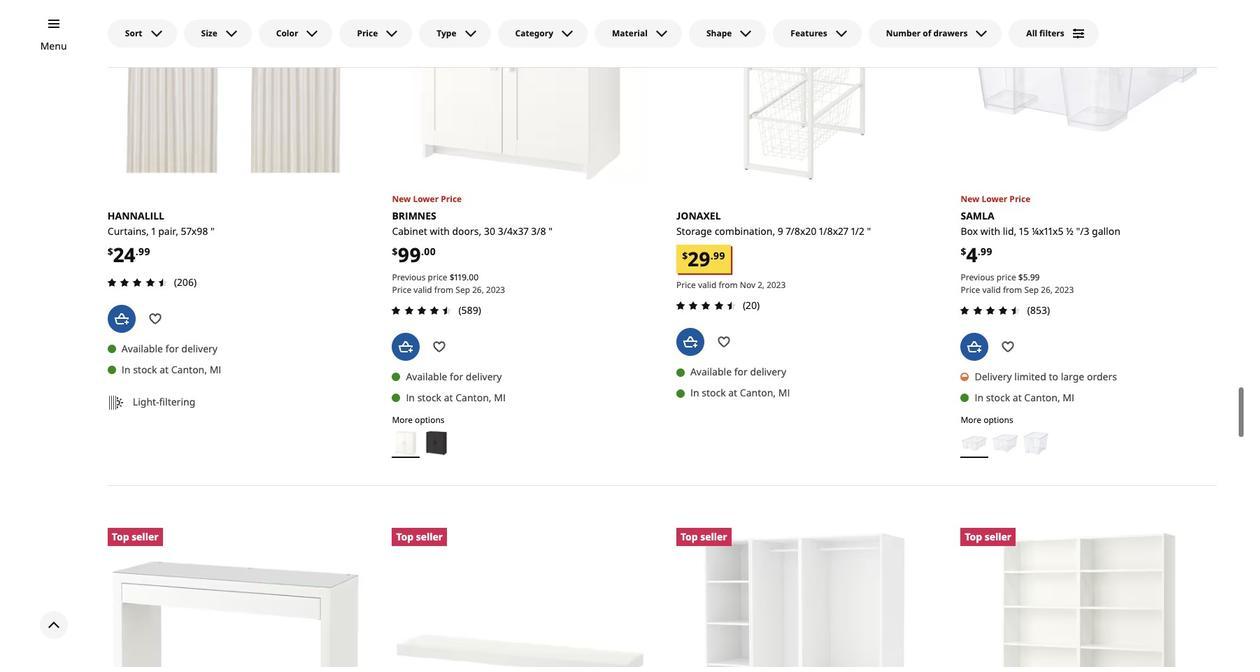 Task type: vqa. For each thing, say whether or not it's contained in the screenshot.
'Previous price $ 269 . 98 Price valid from Oct 31, 2023'
no



Task type: locate. For each thing, give the bounding box(es) containing it.
1 top seller from the left
[[112, 530, 158, 543]]

lower
[[413, 193, 439, 205], [982, 193, 1007, 205]]

available for delivery down (589)
[[406, 370, 502, 383]]

2023 inside previous price $ 119 . 00 price valid from sep 26, 2023
[[486, 284, 505, 296]]

$ inside new lower price samla box with lid, 15 ¼x11x5 ½ "/3 gallon $ 4 . 99
[[961, 245, 966, 258]]

1 horizontal spatial price
[[997, 271, 1016, 283]]

2 horizontal spatial for
[[734, 365, 748, 378]]

valid inside previous price $ 119 . 00 price valid from sep 26, 2023
[[414, 284, 432, 296]]

2 new from the left
[[961, 193, 980, 205]]

in stock at canton, mi for 4
[[975, 391, 1074, 404]]

99 right 24
[[138, 245, 150, 258]]

valid inside previous price $ 5 . 99 price valid from sep 26, 2023
[[982, 284, 1001, 296]]

stock for 24
[[133, 363, 157, 376]]

1 new from the left
[[392, 193, 411, 205]]

1 top from the left
[[112, 530, 129, 543]]

0 horizontal spatial more
[[392, 414, 413, 426]]

valid up review: 4.7 out of 5 stars. total reviews: 853 image
[[982, 284, 1001, 296]]

1 horizontal spatial delivery
[[466, 370, 502, 383]]

more options for 4
[[961, 414, 1013, 426]]

storage
[[676, 225, 712, 238]]

. up (853)
[[1028, 271, 1030, 283]]

0 horizontal spatial for
[[165, 342, 179, 355]]

for for 99
[[450, 370, 463, 383]]

previous up the review: 4.7 out of 5 stars. total reviews: 589 'image'
[[392, 271, 426, 283]]

$ down 'storage'
[[682, 249, 688, 262]]

1 previous from the left
[[392, 271, 426, 283]]

. down 'storage'
[[711, 249, 713, 262]]

price left 119
[[428, 271, 447, 283]]

0 horizontal spatial sep
[[456, 284, 470, 296]]

$ down "cabinet"
[[392, 245, 398, 258]]

for up filtering
[[165, 342, 179, 355]]

0 horizontal spatial valid
[[414, 284, 432, 296]]

at for 99
[[444, 391, 453, 404]]

0 horizontal spatial 00
[[424, 245, 436, 258]]

$
[[108, 245, 113, 258], [392, 245, 398, 258], [961, 245, 966, 258], [682, 249, 688, 262], [450, 271, 454, 283], [1018, 271, 1023, 283]]

4 top seller from the left
[[965, 530, 1012, 543]]

price
[[357, 27, 378, 39], [441, 193, 462, 205], [1010, 193, 1031, 205], [676, 279, 696, 291], [392, 284, 411, 296], [961, 284, 980, 296]]

more
[[392, 414, 413, 426], [961, 414, 981, 426]]

limited
[[1014, 370, 1046, 383]]

.
[[136, 245, 138, 258], [421, 245, 424, 258], [978, 245, 980, 258], [711, 249, 713, 262], [467, 271, 469, 283], [1028, 271, 1030, 283]]

1 horizontal spatial 00
[[469, 271, 479, 283]]

price
[[428, 271, 447, 283], [997, 271, 1016, 283]]

2 horizontal spatial available for delivery
[[690, 365, 786, 378]]

from for $
[[1003, 284, 1022, 296]]

available for delivery for 24
[[122, 342, 218, 355]]

1 horizontal spatial more
[[961, 414, 981, 426]]

99 inside new lower price samla box with lid, 15 ¼x11x5 ½ "/3 gallon $ 4 . 99
[[980, 245, 992, 258]]

. down the box
[[978, 245, 980, 258]]

1 horizontal spatial 26,
[[1041, 284, 1053, 296]]

sep down 119
[[456, 284, 470, 296]]

category button
[[498, 20, 588, 48]]

2 more from the left
[[961, 414, 981, 426]]

2 horizontal spatial 2023
[[1055, 284, 1074, 296]]

available for 99
[[406, 370, 447, 383]]

0 horizontal spatial more options
[[392, 414, 445, 426]]

jonaxel storage combination, 9 7/8x20 1/8x27 1/2 "
[[676, 209, 871, 238]]

1 horizontal spatial valid
[[698, 279, 716, 291]]

00
[[424, 245, 436, 258], [469, 271, 479, 283]]

00 down "cabinet"
[[424, 245, 436, 258]]

2 horizontal spatial "
[[867, 225, 871, 238]]

26, for 99
[[472, 284, 484, 296]]

orders
[[1087, 370, 1117, 383]]

in
[[122, 363, 130, 376], [690, 386, 699, 399], [406, 391, 415, 404], [975, 391, 984, 404]]

delivery
[[181, 342, 218, 355], [750, 365, 786, 378], [466, 370, 502, 383]]

26, up (853)
[[1041, 284, 1053, 296]]

price inside previous price $ 5 . 99 price valid from sep 26, 2023
[[997, 271, 1016, 283]]

canton, for 99
[[456, 391, 491, 404]]

material button
[[595, 20, 682, 48]]

1 horizontal spatial lower
[[982, 193, 1007, 205]]

options
[[415, 414, 445, 426], [984, 414, 1013, 426]]

1 more from the left
[[392, 414, 413, 426]]

category
[[515, 27, 553, 39]]

$ up review: 4.7 out of 5 stars. total reviews: 853 image
[[1018, 271, 1023, 283]]

0 horizontal spatial 2023
[[486, 284, 505, 296]]

1/2
[[851, 225, 864, 238]]

2 horizontal spatial from
[[1003, 284, 1022, 296]]

" inside jonaxel storage combination, 9 7/8x20 1/8x27 1/2 "
[[867, 225, 871, 238]]

0 vertical spatial 00
[[424, 245, 436, 258]]

99 right 29
[[713, 249, 725, 262]]

2023 right 2,
[[767, 279, 786, 291]]

$ 29 . 99
[[682, 246, 725, 272]]

available for delivery down (20)
[[690, 365, 786, 378]]

3 top seller from the left
[[681, 530, 727, 543]]

00 right 119
[[469, 271, 479, 283]]

delivery
[[975, 370, 1012, 383]]

previous inside previous price $ 5 . 99 price valid from sep 26, 2023
[[961, 271, 994, 283]]

in stock at canton, mi for 24
[[122, 363, 221, 376]]

combination,
[[715, 225, 775, 238]]

1 horizontal spatial available for delivery
[[406, 370, 502, 383]]

4 top from the left
[[965, 530, 982, 543]]

top
[[112, 530, 129, 543], [396, 530, 413, 543], [681, 530, 698, 543], [965, 530, 982, 543]]

2 lower from the left
[[982, 193, 1007, 205]]

2 previous from the left
[[961, 271, 994, 283]]

1 horizontal spatial options
[[984, 414, 1013, 426]]

filters
[[1039, 27, 1064, 39]]

1 seller from the left
[[132, 530, 158, 543]]

1 horizontal spatial available
[[406, 370, 447, 383]]

1 horizontal spatial new
[[961, 193, 980, 205]]

valid up the review: 4.7 out of 5 stars. total reviews: 589 'image'
[[414, 284, 432, 296]]

1 sep from the left
[[456, 284, 470, 296]]

in stock at canton, mi
[[122, 363, 221, 376], [690, 386, 790, 399], [406, 391, 506, 404], [975, 391, 1074, 404]]

available down the review: 4.7 out of 5 stars. total reviews: 589 'image'
[[406, 370, 447, 383]]

0 horizontal spatial lower
[[413, 193, 439, 205]]

$ down the box
[[961, 245, 966, 258]]

from inside previous price $ 5 . 99 price valid from sep 26, 2023
[[1003, 284, 1022, 296]]

2023 inside previous price $ 5 . 99 price valid from sep 26, 2023
[[1055, 284, 1074, 296]]

1 options from the left
[[415, 414, 445, 426]]

0 horizontal spatial new
[[392, 193, 411, 205]]

for down (589)
[[450, 370, 463, 383]]

1 " from the left
[[211, 225, 215, 238]]

options for 4
[[984, 414, 1013, 426]]

0 horizontal spatial previous
[[392, 271, 426, 283]]

from up review: 4.7 out of 5 stars. total reviews: 853 image
[[1003, 284, 1022, 296]]

delivery for 99
[[466, 370, 502, 383]]

shape
[[706, 27, 732, 39]]

0 horizontal spatial price
[[428, 271, 447, 283]]

1 horizontal spatial for
[[450, 370, 463, 383]]

more options for 99
[[392, 414, 445, 426]]

gallon
[[1092, 225, 1120, 238]]

" right 57x98
[[211, 225, 215, 238]]

valid for 99
[[414, 284, 432, 296]]

stock for 4
[[986, 391, 1010, 404]]

in for 4
[[975, 391, 984, 404]]

1 26, from the left
[[472, 284, 484, 296]]

26, for 4
[[1041, 284, 1053, 296]]

0 horizontal spatial available
[[122, 342, 163, 355]]

more options
[[392, 414, 445, 426], [961, 414, 1013, 426]]

2 more options from the left
[[961, 414, 1013, 426]]

(20)
[[743, 299, 760, 312]]

" right 1/2
[[867, 225, 871, 238]]

2 options from the left
[[984, 414, 1013, 426]]

1 horizontal spatial with
[[981, 225, 1000, 238]]

for
[[165, 342, 179, 355], [734, 365, 748, 378], [450, 370, 463, 383]]

previous inside previous price $ 119 . 00 price valid from sep 26, 2023
[[392, 271, 426, 283]]

sep inside previous price $ 119 . 00 price valid from sep 26, 2023
[[456, 284, 470, 296]]

2 price from the left
[[997, 271, 1016, 283]]

stock for 99
[[417, 391, 441, 404]]

2 with from the left
[[981, 225, 1000, 238]]

top seller
[[112, 530, 158, 543], [396, 530, 443, 543], [681, 530, 727, 543], [965, 530, 1012, 543]]

sep inside previous price $ 5 . 99 price valid from sep 26, 2023
[[1024, 284, 1039, 296]]

24
[[113, 242, 136, 268]]

hannalill
[[108, 209, 164, 223]]

doors,
[[452, 225, 481, 238]]

lower up brimnes
[[413, 193, 439, 205]]

with
[[430, 225, 450, 238], [981, 225, 1000, 238]]

lower inside new lower price brimnes cabinet with doors, 30 3/4x37 3/8 " $ 99 . 00
[[413, 193, 439, 205]]

light-filtering
[[133, 395, 195, 408]]

2 " from the left
[[867, 225, 871, 238]]

2023 for $
[[1055, 284, 1074, 296]]

size button
[[184, 20, 252, 48]]

new
[[392, 193, 411, 205], [961, 193, 980, 205]]

26,
[[472, 284, 484, 296], [1041, 284, 1053, 296]]

0 horizontal spatial options
[[415, 414, 445, 426]]

26, inside previous price $ 119 . 00 price valid from sep 26, 2023
[[472, 284, 484, 296]]

menu button
[[40, 38, 67, 54]]

nov
[[740, 279, 755, 291]]

sep
[[456, 284, 470, 296], [1024, 284, 1039, 296]]

1 vertical spatial 00
[[469, 271, 479, 283]]

$ inside $ 29 . 99
[[682, 249, 688, 262]]

stock
[[133, 363, 157, 376], [702, 386, 726, 399], [417, 391, 441, 404], [986, 391, 1010, 404]]

available for delivery
[[122, 342, 218, 355], [690, 365, 786, 378], [406, 370, 502, 383]]

previous
[[392, 271, 426, 283], [961, 271, 994, 283]]

2023 down 30
[[486, 284, 505, 296]]

2 sep from the left
[[1024, 284, 1039, 296]]

99 inside new lower price brimnes cabinet with doors, 30 3/4x37 3/8 " $ 99 . 00
[[398, 242, 421, 268]]

new up brimnes
[[392, 193, 411, 205]]

2,
[[758, 279, 765, 291]]

more for 99
[[392, 414, 413, 426]]

3 " from the left
[[549, 225, 553, 238]]

2 horizontal spatial delivery
[[750, 365, 786, 378]]

2023 for 99
[[486, 284, 505, 296]]

99
[[398, 242, 421, 268], [138, 245, 150, 258], [980, 245, 992, 258], [713, 249, 725, 262], [1030, 271, 1040, 283]]

mi for 99
[[494, 391, 506, 404]]

with left the lid,
[[981, 225, 1000, 238]]

new for 4
[[961, 193, 980, 205]]

mi
[[210, 363, 221, 376], [778, 386, 790, 399], [494, 391, 506, 404], [1063, 391, 1074, 404]]

delivery down (589)
[[466, 370, 502, 383]]

0 horizontal spatial from
[[434, 284, 453, 296]]

review: 4.5 out of 5 stars. total reviews: 206 image
[[103, 274, 171, 291]]

. down curtains,
[[136, 245, 138, 258]]

2023
[[767, 279, 786, 291], [486, 284, 505, 296], [1055, 284, 1074, 296]]

pair,
[[158, 225, 178, 238]]

available up light-
[[122, 342, 163, 355]]

new inside new lower price brimnes cabinet with doors, 30 3/4x37 3/8 " $ 99 . 00
[[392, 193, 411, 205]]

available
[[122, 342, 163, 355], [690, 365, 732, 378], [406, 370, 447, 383]]

2 26, from the left
[[1041, 284, 1053, 296]]

1 more options from the left
[[392, 414, 445, 426]]

. up (589)
[[467, 271, 469, 283]]

available for delivery up light-filtering on the left of page
[[122, 342, 218, 355]]

. inside previous price $ 5 . 99 price valid from sep 26, 2023
[[1028, 271, 1030, 283]]

$ down curtains,
[[108, 245, 113, 258]]

1/8x27
[[819, 225, 848, 238]]

from up the review: 4.7 out of 5 stars. total reviews: 589 'image'
[[434, 284, 453, 296]]

1 horizontal spatial sep
[[1024, 284, 1039, 296]]

jonaxel
[[676, 209, 721, 223]]

in stock at canton, mi for 99
[[406, 391, 506, 404]]

with inside new lower price brimnes cabinet with doors, 30 3/4x37 3/8 " $ 99 . 00
[[430, 225, 450, 238]]

2 seller from the left
[[416, 530, 443, 543]]

for down (20)
[[734, 365, 748, 378]]

" right 3/8
[[549, 225, 553, 238]]

1 horizontal spatial "
[[549, 225, 553, 238]]

00 inside previous price $ 119 . 00 price valid from sep 26, 2023
[[469, 271, 479, 283]]

at
[[160, 363, 169, 376], [728, 386, 737, 399], [444, 391, 453, 404], [1013, 391, 1022, 404]]

0 horizontal spatial with
[[430, 225, 450, 238]]

1 horizontal spatial more options
[[961, 414, 1013, 426]]

drawers
[[933, 27, 968, 39]]

99 down "cabinet"
[[398, 242, 421, 268]]

with left doors,
[[430, 225, 450, 238]]

1 horizontal spatial previous
[[961, 271, 994, 283]]

delivery down (20)
[[750, 365, 786, 378]]

99 right 5
[[1030, 271, 1040, 283]]

mi for 4
[[1063, 391, 1074, 404]]

hannalill curtains, 1 pair, 57x98 " $ 24 . 99
[[108, 209, 215, 268]]

2 horizontal spatial available
[[690, 365, 732, 378]]

. down "cabinet"
[[421, 245, 424, 258]]

delivery up filtering
[[181, 342, 218, 355]]

valid up the review: 4.7 out of 5 stars. total reviews: 20 image
[[698, 279, 716, 291]]

lower inside new lower price samla box with lid, 15 ¼x11x5 ½ "/3 gallon $ 4 . 99
[[982, 193, 1007, 205]]

price inside popup button
[[357, 27, 378, 39]]

large
[[1061, 370, 1084, 383]]

1 lower from the left
[[413, 193, 439, 205]]

"
[[211, 225, 215, 238], [867, 225, 871, 238], [549, 225, 553, 238]]

seller
[[132, 530, 158, 543], [416, 530, 443, 543], [700, 530, 727, 543], [985, 530, 1012, 543]]

canton,
[[171, 363, 207, 376], [740, 386, 776, 399], [456, 391, 491, 404], [1024, 391, 1060, 404]]

price left 5
[[997, 271, 1016, 283]]

all filters button
[[1009, 20, 1099, 48]]

lower for 99
[[413, 193, 439, 205]]

$ up the review: 4.7 out of 5 stars. total reviews: 589 'image'
[[450, 271, 454, 283]]

available down the review: 4.7 out of 5 stars. total reviews: 20 image
[[690, 365, 732, 378]]

4 seller from the left
[[985, 530, 1012, 543]]

99 right 4 on the right
[[980, 245, 992, 258]]

from inside previous price $ 119 . 00 price valid from sep 26, 2023
[[434, 284, 453, 296]]

lower up the samla
[[982, 193, 1007, 205]]

1 with from the left
[[430, 225, 450, 238]]

with inside new lower price samla box with lid, 15 ¼x11x5 ½ "/3 gallon $ 4 . 99
[[981, 225, 1000, 238]]

0 horizontal spatial available for delivery
[[122, 342, 218, 355]]

sep down 5
[[1024, 284, 1039, 296]]

from left nov
[[719, 279, 738, 291]]

0 horizontal spatial "
[[211, 225, 215, 238]]

price for 99
[[428, 271, 447, 283]]

more for 4
[[961, 414, 981, 426]]

cabinet
[[392, 225, 427, 238]]

9
[[778, 225, 783, 238]]

valid for $
[[982, 284, 1001, 296]]

sep for 99
[[456, 284, 470, 296]]

price inside previous price $ 119 . 00 price valid from sep 26, 2023
[[428, 271, 447, 283]]

new up the samla
[[961, 193, 980, 205]]

$ inside new lower price brimnes cabinet with doors, 30 3/4x37 3/8 " $ 99 . 00
[[392, 245, 398, 258]]

26, up (589)
[[472, 284, 484, 296]]

0 horizontal spatial delivery
[[181, 342, 218, 355]]

0 horizontal spatial 26,
[[472, 284, 484, 296]]

previous down 4 on the right
[[961, 271, 994, 283]]

1 price from the left
[[428, 271, 447, 283]]

type
[[437, 27, 456, 39]]

new inside new lower price samla box with lid, 15 ¼x11x5 ½ "/3 gallon $ 4 . 99
[[961, 193, 980, 205]]

26, inside previous price $ 5 . 99 price valid from sep 26, 2023
[[1041, 284, 1053, 296]]

119
[[454, 271, 467, 283]]

shape button
[[689, 20, 766, 48]]

2023 down ½ on the top
[[1055, 284, 1074, 296]]

1 horizontal spatial 2023
[[767, 279, 786, 291]]

" inside hannalill curtains, 1 pair, 57x98 " $ 24 . 99
[[211, 225, 215, 238]]

features
[[791, 27, 827, 39]]

2 horizontal spatial valid
[[982, 284, 1001, 296]]



Task type: describe. For each thing, give the bounding box(es) containing it.
with for 4
[[981, 225, 1000, 238]]

lid,
[[1003, 225, 1017, 238]]

price button
[[340, 20, 412, 48]]

½
[[1066, 225, 1074, 238]]

delivery limited to large orders
[[975, 370, 1117, 383]]

previous price $ 5 . 99 price valid from sep 26, 2023
[[961, 271, 1074, 296]]

new lower price samla box with lid, 15 ¼x11x5 ½ "/3 gallon $ 4 . 99
[[961, 193, 1120, 268]]

2 top from the left
[[396, 530, 413, 543]]

(853)
[[1027, 303, 1050, 317]]

3/8
[[531, 225, 546, 238]]

type button
[[419, 20, 491, 48]]

of
[[923, 27, 931, 39]]

$ inside previous price $ 119 . 00 price valid from sep 26, 2023
[[450, 271, 454, 283]]

2 top seller from the left
[[396, 530, 443, 543]]

price inside previous price $ 119 . 00 price valid from sep 26, 2023
[[392, 284, 411, 296]]

color button
[[259, 20, 333, 48]]

sep for 4
[[1024, 284, 1039, 296]]

size
[[201, 27, 217, 39]]

$ inside previous price $ 5 . 99 price valid from sep 26, 2023
[[1018, 271, 1023, 283]]

sort
[[125, 27, 142, 39]]

. inside $ 29 . 99
[[711, 249, 713, 262]]

review: 4.7 out of 5 stars. total reviews: 853 image
[[957, 302, 1024, 319]]

(589)
[[458, 303, 481, 317]]

99 inside hannalill curtains, 1 pair, 57x98 " $ 24 . 99
[[138, 245, 150, 258]]

delivery for 24
[[181, 342, 218, 355]]

. inside hannalill curtains, 1 pair, 57x98 " $ 24 . 99
[[136, 245, 138, 258]]

previous for 99
[[392, 271, 426, 283]]

"/3
[[1076, 225, 1089, 238]]

price for 4
[[997, 271, 1016, 283]]

menu
[[40, 39, 67, 52]]

5
[[1023, 271, 1028, 283]]

price inside new lower price samla box with lid, 15 ¼x11x5 ½ "/3 gallon $ 4 . 99
[[1010, 193, 1031, 205]]

number
[[886, 27, 921, 39]]

review: 4.7 out of 5 stars. total reviews: 589 image
[[388, 302, 456, 319]]

price inside previous price $ 5 . 99 price valid from sep 26, 2023
[[961, 284, 980, 296]]

3 seller from the left
[[700, 530, 727, 543]]

from for 99
[[434, 284, 453, 296]]

price valid from nov 2, 2023
[[676, 279, 786, 291]]

at for 24
[[160, 363, 169, 376]]

new for 99
[[392, 193, 411, 205]]

1 horizontal spatial from
[[719, 279, 738, 291]]

curtains,
[[108, 225, 149, 238]]

options for 99
[[415, 414, 445, 426]]

all
[[1026, 27, 1037, 39]]

(206)
[[174, 276, 197, 289]]

lower for 4
[[982, 193, 1007, 205]]

1
[[151, 225, 156, 238]]

4
[[966, 242, 978, 268]]

brimnes
[[392, 209, 436, 223]]

sort button
[[108, 20, 177, 48]]

at for 4
[[1013, 391, 1022, 404]]

00 inside new lower price brimnes cabinet with doors, 30 3/4x37 3/8 " $ 99 . 00
[[424, 245, 436, 258]]

number of drawers
[[886, 27, 968, 39]]

29
[[688, 246, 711, 272]]

material
[[612, 27, 648, 39]]

price inside new lower price brimnes cabinet with doors, 30 3/4x37 3/8 " $ 99 . 00
[[441, 193, 462, 205]]

99 inside previous price $ 5 . 99 price valid from sep 26, 2023
[[1030, 271, 1040, 283]]

new lower price brimnes cabinet with doors, 30 3/4x37 3/8 " $ 99 . 00
[[392, 193, 553, 268]]

samla
[[961, 209, 994, 223]]

box
[[961, 225, 978, 238]]

all filters
[[1026, 27, 1064, 39]]

57x98
[[181, 225, 208, 238]]

. inside previous price $ 119 . 00 price valid from sep 26, 2023
[[467, 271, 469, 283]]

available for 24
[[122, 342, 163, 355]]

to
[[1049, 370, 1058, 383]]

3 top from the left
[[681, 530, 698, 543]]

in for 99
[[406, 391, 415, 404]]

canton, for 24
[[171, 363, 207, 376]]

30
[[484, 225, 495, 238]]

previous price $ 119 . 00 price valid from sep 26, 2023
[[392, 271, 505, 296]]

light-
[[133, 395, 159, 408]]

¼x11x5
[[1032, 225, 1063, 238]]

in for 24
[[122, 363, 130, 376]]

canton, for 4
[[1024, 391, 1060, 404]]

number of drawers button
[[869, 20, 1002, 48]]

previous for 4
[[961, 271, 994, 283]]

with for .
[[430, 225, 450, 238]]

. inside new lower price samla box with lid, 15 ¼x11x5 ½ "/3 gallon $ 4 . 99
[[978, 245, 980, 258]]

for for 24
[[165, 342, 179, 355]]

" inside new lower price brimnes cabinet with doors, 30 3/4x37 3/8 " $ 99 . 00
[[549, 225, 553, 238]]

$ inside hannalill curtains, 1 pair, 57x98 " $ 24 . 99
[[108, 245, 113, 258]]

mi for 24
[[210, 363, 221, 376]]

3/4x37
[[498, 225, 528, 238]]

. inside new lower price brimnes cabinet with doors, 30 3/4x37 3/8 " $ 99 . 00
[[421, 245, 424, 258]]

available for delivery for 99
[[406, 370, 502, 383]]

99 inside $ 29 . 99
[[713, 249, 725, 262]]

color
[[276, 27, 298, 39]]

filtering
[[159, 395, 195, 408]]

7/8x20
[[786, 225, 817, 238]]

review: 4.7 out of 5 stars. total reviews: 20 image
[[672, 297, 740, 314]]

15
[[1019, 225, 1029, 238]]

features button
[[773, 20, 862, 48]]



